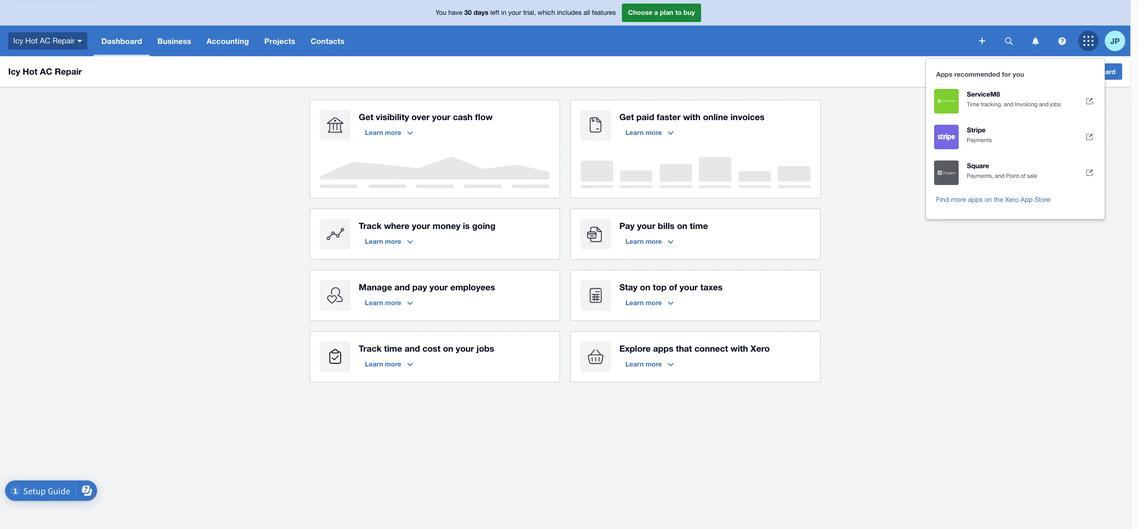 Task type: vqa. For each thing, say whether or not it's contained in the screenshot.
topmost Repair
yes



Task type: locate. For each thing, give the bounding box(es) containing it.
for
[[1003, 70, 1012, 78]]

learn more button down track time and cost on your jobs
[[359, 356, 420, 372]]

1 track from the top
[[359, 220, 382, 231]]

track right "projects icon"
[[359, 343, 382, 354]]

1 vertical spatial track
[[359, 343, 382, 354]]

recommended
[[955, 70, 1001, 78]]

learn more for and
[[365, 299, 402, 307]]

learn more
[[365, 128, 402, 137], [626, 128, 662, 137], [365, 237, 402, 245], [626, 237, 662, 245], [365, 299, 402, 307], [626, 299, 662, 307], [365, 360, 402, 368], [626, 360, 662, 368]]

of left sale at the top of page
[[1021, 173, 1026, 179]]

learn more button down pay your bills on time
[[620, 233, 680, 250]]

learn down manage
[[365, 299, 383, 307]]

where
[[384, 220, 410, 231]]

buy
[[684, 8, 696, 16]]

learn more button down explore
[[620, 356, 680, 372]]

learn more button for visibility
[[359, 124, 420, 141]]

group
[[927, 59, 1106, 219]]

with right faster on the right top of page
[[684, 111, 701, 122]]

1 horizontal spatial svg image
[[1033, 37, 1039, 45]]

1 vertical spatial of
[[669, 282, 678, 293]]

1 vertical spatial apps
[[654, 343, 674, 354]]

svg image
[[1059, 37, 1067, 45], [980, 38, 986, 44], [77, 40, 82, 42]]

going
[[473, 220, 496, 231]]

on left the
[[985, 196, 993, 204]]

1 horizontal spatial get
[[620, 111, 635, 122]]

on right bills at top
[[677, 220, 688, 231]]

group containing apps recommended for you
[[927, 59, 1106, 219]]

more down manage
[[385, 299, 402, 307]]

learn for paid
[[626, 128, 644, 137]]

xero
[[1006, 196, 1019, 204], [751, 343, 770, 354]]

is
[[463, 220, 470, 231]]

navigation
[[94, 26, 973, 56]]

1 vertical spatial xero
[[751, 343, 770, 354]]

learn more down stay
[[626, 299, 662, 307]]

app recommendations element
[[927, 83, 1106, 191]]

0 vertical spatial icy
[[13, 36, 23, 45]]

get paid faster with online invoices
[[620, 111, 765, 122]]

0 horizontal spatial get
[[359, 111, 374, 122]]

learn more button down top
[[620, 295, 680, 311]]

jobs for servicem8 time tracking, and invoicing and jobs
[[1051, 101, 1062, 107]]

jobs
[[1051, 101, 1062, 107], [477, 343, 495, 354]]

projects button
[[257, 26, 303, 56]]

1 horizontal spatial xero
[[1006, 196, 1019, 204]]

learn more for where
[[365, 237, 402, 245]]

learn down pay
[[626, 237, 644, 245]]

jp
[[1111, 36, 1121, 45]]

of right top
[[669, 282, 678, 293]]

get left visibility at the left of the page
[[359, 111, 374, 122]]

learn down explore
[[626, 360, 644, 368]]

learn down visibility at the left of the page
[[365, 128, 383, 137]]

payments
[[968, 137, 993, 143]]

learn more button down manage
[[359, 295, 420, 311]]

banner
[[0, 0, 1131, 219]]

30
[[465, 8, 472, 16]]

1 horizontal spatial jobs
[[1051, 101, 1062, 107]]

get for get paid faster with online invoices
[[620, 111, 635, 122]]

and right the invoicing
[[1040, 101, 1049, 107]]

more for get visibility over your cash flow
[[385, 128, 402, 137]]

business
[[158, 36, 191, 46]]

learn
[[365, 128, 383, 137], [626, 128, 644, 137], [365, 237, 383, 245], [626, 237, 644, 245], [365, 299, 383, 307], [626, 299, 644, 307], [365, 360, 383, 368], [626, 360, 644, 368]]

learn more down manage
[[365, 299, 402, 307]]

you have 30 days left in your trial, which includes all features
[[436, 8, 616, 16]]

explore apps that connect with xero
[[620, 343, 770, 354]]

projects icon image
[[320, 342, 351, 372]]

with right the connect
[[731, 343, 749, 354]]

more down track time and cost on your jobs
[[385, 360, 402, 368]]

time
[[968, 101, 980, 107]]

icy inside 'popup button'
[[13, 36, 23, 45]]

1 vertical spatial ac
[[40, 66, 52, 77]]

learn more down pay
[[626, 237, 662, 245]]

0 vertical spatial ac
[[40, 36, 50, 45]]

apps
[[969, 196, 983, 204], [654, 343, 674, 354]]

icy hot ac repair button
[[0, 26, 94, 56]]

get for get visibility over your cash flow
[[359, 111, 374, 122]]

0 horizontal spatial xero
[[751, 343, 770, 354]]

on left top
[[640, 282, 651, 293]]

more for explore apps that connect with xero
[[646, 360, 662, 368]]

add-ons icon image
[[581, 342, 612, 372]]

0 vertical spatial of
[[1021, 173, 1026, 179]]

0 horizontal spatial time
[[384, 343, 402, 354]]

banner containing jp
[[0, 0, 1131, 219]]

learn more button down where
[[359, 233, 420, 250]]

more for track time and cost on your jobs
[[385, 360, 402, 368]]

with
[[684, 111, 701, 122], [731, 343, 749, 354]]

more right find
[[952, 196, 967, 204]]

on
[[985, 196, 993, 204], [677, 220, 688, 231], [640, 282, 651, 293], [443, 343, 454, 354]]

0 vertical spatial jobs
[[1051, 101, 1062, 107]]

more for stay on top of your taxes
[[646, 299, 662, 307]]

2 track from the top
[[359, 343, 382, 354]]

more down paid
[[646, 128, 662, 137]]

2 get from the left
[[620, 111, 635, 122]]

track left where
[[359, 220, 382, 231]]

icy hot ac repair
[[13, 36, 75, 45], [8, 66, 82, 77]]

edit
[[1068, 68, 1081, 76]]

more down top
[[646, 299, 662, 307]]

0 vertical spatial track
[[359, 220, 382, 231]]

of
[[1021, 173, 1026, 179], [669, 282, 678, 293]]

store
[[1035, 196, 1051, 204]]

1 horizontal spatial apps
[[969, 196, 983, 204]]

invoices icon image
[[581, 110, 612, 141]]

and
[[1005, 101, 1014, 107], [1040, 101, 1049, 107], [996, 173, 1005, 179], [395, 282, 410, 293], [405, 343, 420, 354]]

get left paid
[[620, 111, 635, 122]]

hot
[[25, 36, 38, 45], [23, 66, 37, 77]]

connect
[[695, 343, 729, 354]]

icy
[[13, 36, 23, 45], [8, 66, 20, 77]]

time
[[690, 220, 709, 231], [384, 343, 402, 354]]

of inside square payments, and point of sale
[[1021, 173, 1026, 179]]

projects
[[265, 36, 296, 46]]

and right tracking,
[[1005, 101, 1014, 107]]

1 horizontal spatial svg image
[[980, 38, 986, 44]]

track for track where your money is going
[[359, 220, 382, 231]]

track money icon image
[[320, 219, 351, 250]]

xero right the
[[1006, 196, 1019, 204]]

0 vertical spatial hot
[[25, 36, 38, 45]]

learn right "projects icon"
[[365, 360, 383, 368]]

days
[[474, 8, 489, 16]]

0 vertical spatial xero
[[1006, 196, 1019, 204]]

more down pay your bills on time
[[646, 237, 662, 245]]

track
[[359, 220, 382, 231], [359, 343, 382, 354]]

learn down stay
[[626, 299, 644, 307]]

that
[[676, 343, 693, 354]]

taxes icon image
[[581, 280, 612, 311]]

time right bills at top
[[690, 220, 709, 231]]

learn more for visibility
[[365, 128, 402, 137]]

1 horizontal spatial time
[[690, 220, 709, 231]]

get
[[359, 111, 374, 122], [620, 111, 635, 122]]

accounting
[[207, 36, 249, 46]]

time left cost
[[384, 343, 402, 354]]

apps left the
[[969, 196, 983, 204]]

0 vertical spatial with
[[684, 111, 701, 122]]

more down visibility at the left of the page
[[385, 128, 402, 137]]

navigation containing dashboard
[[94, 26, 973, 56]]

0 vertical spatial apps
[[969, 196, 983, 204]]

apps left that
[[654, 343, 674, 354]]

0 horizontal spatial jobs
[[477, 343, 495, 354]]

learn more down where
[[365, 237, 402, 245]]

1 horizontal spatial of
[[1021, 173, 1026, 179]]

2 horizontal spatial svg image
[[1084, 36, 1094, 46]]

repair
[[53, 36, 75, 45], [55, 66, 82, 77]]

learn more for on
[[626, 299, 662, 307]]

the
[[995, 196, 1004, 204]]

0 vertical spatial icy hot ac repair
[[13, 36, 75, 45]]

trial,
[[524, 9, 536, 16]]

svg image up edit dashboard button at the right
[[1059, 37, 1067, 45]]

edit dashboard
[[1068, 68, 1116, 76]]

0 vertical spatial repair
[[53, 36, 75, 45]]

your
[[509, 9, 522, 16], [432, 111, 451, 122], [412, 220, 431, 231], [638, 220, 656, 231], [430, 282, 448, 293], [680, 282, 698, 293], [456, 343, 474, 354]]

learn down paid
[[626, 128, 644, 137]]

more down where
[[385, 237, 402, 245]]

learn right track money icon
[[365, 237, 383, 245]]

point
[[1007, 173, 1020, 179]]

and inside square payments, and point of sale
[[996, 173, 1005, 179]]

have
[[449, 9, 463, 16]]

svg image left dashboard link
[[77, 40, 82, 42]]

jobs inside servicem8 time tracking, and invoicing and jobs
[[1051, 101, 1062, 107]]

learn more down explore
[[626, 360, 662, 368]]

icy hot ac repair inside 'popup button'
[[13, 36, 75, 45]]

learn more button down visibility at the left of the page
[[359, 124, 420, 141]]

hot inside 'popup button'
[[25, 36, 38, 45]]

0 horizontal spatial svg image
[[77, 40, 82, 42]]

and left point
[[996, 173, 1005, 179]]

1 get from the left
[[359, 111, 374, 122]]

1 vertical spatial jobs
[[477, 343, 495, 354]]

flow
[[475, 111, 493, 122]]

learn more button for your
[[620, 233, 680, 250]]

jp button
[[1106, 26, 1131, 56]]

learn more down track time and cost on your jobs
[[365, 360, 402, 368]]

xero right the connect
[[751, 343, 770, 354]]

svg image up apps recommended for you
[[980, 38, 986, 44]]

1 vertical spatial hot
[[23, 66, 37, 77]]

a
[[655, 8, 659, 16]]

features
[[592, 9, 616, 16]]

learn more down visibility at the left of the page
[[365, 128, 402, 137]]

learn more down paid
[[626, 128, 662, 137]]

invoicing
[[1016, 101, 1038, 107]]

more down explore
[[646, 360, 662, 368]]

svg image
[[1084, 36, 1094, 46], [1006, 37, 1013, 45], [1033, 37, 1039, 45]]

learn more button down paid
[[620, 124, 680, 141]]

bills icon image
[[581, 219, 612, 250]]

learn more button
[[359, 124, 420, 141], [620, 124, 680, 141], [359, 233, 420, 250], [620, 233, 680, 250], [359, 295, 420, 311], [620, 295, 680, 311], [359, 356, 420, 372], [620, 356, 680, 372]]

1 horizontal spatial with
[[731, 343, 749, 354]]

accounting button
[[199, 26, 257, 56]]



Task type: describe. For each thing, give the bounding box(es) containing it.
track where your money is going
[[359, 220, 496, 231]]

explore
[[620, 343, 651, 354]]

square payments, and point of sale
[[968, 162, 1038, 179]]

online
[[704, 111, 729, 122]]

learn for where
[[365, 237, 383, 245]]

choose
[[629, 8, 653, 16]]

learn more button for paid
[[620, 124, 680, 141]]

svg image inside icy hot ac repair 'popup button'
[[77, 40, 82, 42]]

business button
[[150, 26, 199, 56]]

more for get paid faster with online invoices
[[646, 128, 662, 137]]

1 vertical spatial with
[[731, 343, 749, 354]]

navigation inside banner
[[94, 26, 973, 56]]

banking preview line graph image
[[320, 157, 550, 188]]

pay your bills on time
[[620, 220, 709, 231]]

over
[[412, 111, 430, 122]]

0 horizontal spatial svg image
[[1006, 37, 1013, 45]]

invoices preview bar graph image
[[581, 157, 811, 188]]

learn more for your
[[626, 237, 662, 245]]

1 vertical spatial repair
[[55, 66, 82, 77]]

on inside group
[[985, 196, 993, 204]]

stay
[[620, 282, 638, 293]]

money
[[433, 220, 461, 231]]

invoices
[[731, 111, 765, 122]]

find more apps on the xero app store link
[[927, 191, 1106, 209]]

your inside you have 30 days left in your trial, which includes all features
[[509, 9, 522, 16]]

apps
[[937, 70, 953, 78]]

0 horizontal spatial of
[[669, 282, 678, 293]]

2 horizontal spatial svg image
[[1059, 37, 1067, 45]]

banking icon image
[[320, 110, 351, 141]]

top
[[653, 282, 667, 293]]

manage
[[359, 282, 392, 293]]

learn for on
[[626, 299, 644, 307]]

stay on top of your taxes
[[620, 282, 723, 293]]

left
[[491, 9, 500, 16]]

bills
[[658, 220, 675, 231]]

and left pay
[[395, 282, 410, 293]]

sale
[[1028, 173, 1038, 179]]

learn more for paid
[[626, 128, 662, 137]]

edit dashboard button
[[1062, 63, 1123, 80]]

xero for with
[[751, 343, 770, 354]]

learn for time
[[365, 360, 383, 368]]

square
[[968, 162, 990, 170]]

on right cost
[[443, 343, 454, 354]]

learn for your
[[626, 237, 644, 245]]

more for manage and pay your employees
[[385, 299, 402, 307]]

find
[[937, 196, 950, 204]]

employees
[[451, 282, 496, 293]]

servicem8 time tracking, and invoicing and jobs
[[968, 90, 1062, 107]]

learn more button for apps
[[620, 356, 680, 372]]

faster
[[657, 111, 681, 122]]

includes
[[557, 9, 582, 16]]

contacts
[[311, 36, 345, 46]]

app
[[1021, 196, 1033, 204]]

ac inside 'popup button'
[[40, 36, 50, 45]]

learn more for time
[[365, 360, 402, 368]]

you
[[1013, 70, 1025, 78]]

repair inside icy hot ac repair 'popup button'
[[53, 36, 75, 45]]

dashboard
[[101, 36, 142, 46]]

xero for the
[[1006, 196, 1019, 204]]

get visibility over your cash flow
[[359, 111, 493, 122]]

paid
[[637, 111, 655, 122]]

manage and pay your employees
[[359, 282, 496, 293]]

plan
[[660, 8, 674, 16]]

to
[[676, 8, 682, 16]]

pay
[[620, 220, 635, 231]]

payments,
[[968, 173, 994, 179]]

tracking,
[[981, 101, 1003, 107]]

pay
[[413, 282, 427, 293]]

learn for apps
[[626, 360, 644, 368]]

and left cost
[[405, 343, 420, 354]]

track for track time and cost on your jobs
[[359, 343, 382, 354]]

1 vertical spatial icy hot ac repair
[[8, 66, 82, 77]]

find more apps on the xero app store
[[937, 196, 1051, 204]]

servicem8
[[968, 90, 1001, 98]]

learn more button for on
[[620, 295, 680, 311]]

track time and cost on your jobs
[[359, 343, 495, 354]]

choose a plan to buy
[[629, 8, 696, 16]]

visibility
[[376, 111, 409, 122]]

cash
[[453, 111, 473, 122]]

apps recommended for you
[[937, 70, 1025, 78]]

dashboard
[[1083, 68, 1116, 76]]

0 horizontal spatial with
[[684, 111, 701, 122]]

more inside group
[[952, 196, 967, 204]]

apps inside find more apps on the xero app store link
[[969, 196, 983, 204]]

cost
[[423, 343, 441, 354]]

1 vertical spatial icy
[[8, 66, 20, 77]]

all
[[584, 9, 591, 16]]

in
[[502, 9, 507, 16]]

learn more for apps
[[626, 360, 662, 368]]

which
[[538, 9, 556, 16]]

learn for visibility
[[365, 128, 383, 137]]

taxes
[[701, 282, 723, 293]]

you
[[436, 9, 447, 16]]

0 horizontal spatial apps
[[654, 343, 674, 354]]

learn for and
[[365, 299, 383, 307]]

dashboard link
[[94, 26, 150, 56]]

learn more button for time
[[359, 356, 420, 372]]

jobs for track time and cost on your jobs
[[477, 343, 495, 354]]

learn more button for and
[[359, 295, 420, 311]]

1 vertical spatial time
[[384, 343, 402, 354]]

stripe
[[968, 126, 986, 134]]

more for track where your money is going
[[385, 237, 402, 245]]

stripe payments
[[968, 126, 993, 143]]

0 vertical spatial time
[[690, 220, 709, 231]]

employees icon image
[[320, 280, 351, 311]]

contacts button
[[303, 26, 353, 56]]

learn more button for where
[[359, 233, 420, 250]]

more for pay your bills on time
[[646, 237, 662, 245]]



